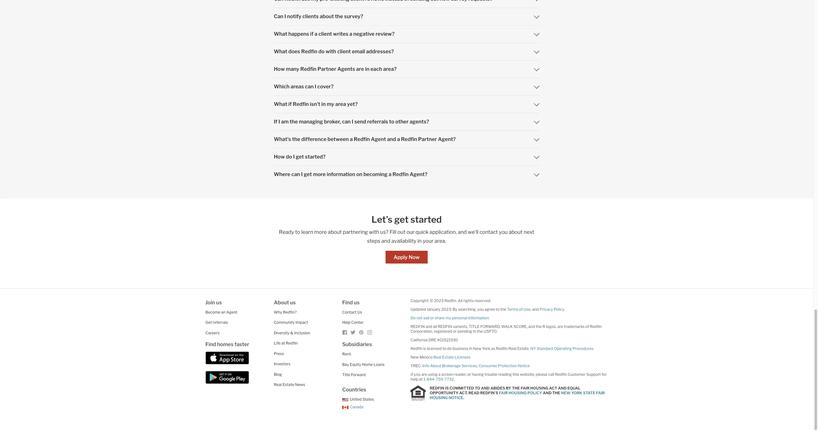 Task type: vqa. For each thing, say whether or not it's contained in the screenshot.
licensee
no



Task type: describe. For each thing, give the bounding box(es) containing it.
find for find us
[[342, 300, 353, 306]]

rent.
[[342, 352, 352, 357]]

0 vertical spatial if
[[310, 31, 314, 37]]

community impact button
[[274, 320, 308, 325]]

housing inside new york state fair housing notice
[[430, 396, 448, 401]]

i left started?
[[293, 154, 295, 160]]

become an agent button
[[206, 310, 237, 315]]

i left "cover?"
[[315, 84, 316, 90]]

redfin for and
[[411, 324, 425, 329]]

on
[[356, 171, 363, 178]]

brokerage
[[442, 364, 461, 368]]

started
[[411, 214, 442, 225]]

and down us? at the bottom of page
[[382, 238, 390, 244]]

redfin down send
[[354, 136, 370, 142]]

1-844-759-7732 .
[[424, 377, 455, 382]]

how for how do i get started?
[[274, 154, 285, 160]]

website,
[[520, 372, 535, 377]]

we'll
[[468, 229, 479, 235]]

with inside ready to learn more about partnering with us? fill out our quick application, and we'll contact you about next steps and availability in your area.
[[369, 229, 379, 235]]

bay
[[342, 362, 349, 367]]

2 horizontal spatial and
[[558, 386, 567, 391]]

score,
[[514, 324, 528, 329]]

0 vertical spatial ,
[[531, 307, 532, 312]]

community impact
[[274, 320, 308, 325]]

dre
[[429, 338, 436, 343]]

redfin twitter image
[[351, 330, 356, 335]]

notify
[[287, 13, 302, 19]]

more inside ready to learn more about partnering with us? fill out our quick application, and we'll contact you about next steps and availability in your area.
[[314, 229, 327, 235]]

apply
[[394, 254, 408, 261]]

1 horizontal spatial about
[[430, 364, 441, 368]]

let's
[[372, 214, 393, 225]]

mexico
[[420, 355, 433, 360]]

does
[[288, 49, 300, 55]]

the left terms at the bottom right of the page
[[501, 307, 506, 312]]

this
[[513, 372, 519, 377]]

equity
[[350, 362, 361, 367]]

about for clients
[[320, 13, 334, 19]]

opportunity
[[430, 391, 459, 396]]

1 vertical spatial ,
[[477, 364, 478, 368]]

help center button
[[342, 320, 364, 325]]

learn
[[301, 229, 313, 235]]

housing inside redfin is committed to and abides by the fair housing act and equal opportunity act. read redfin's
[[531, 386, 549, 391]]

0 vertical spatial with
[[326, 49, 336, 55]]

areas
[[291, 84, 304, 90]]

next
[[524, 229, 534, 235]]

redfin inside if you are using a screen reader, or having trouble reading this website, please call redfin customer support for help at
[[555, 372, 567, 377]]

act.
[[459, 391, 468, 396]]

the right am at the top left
[[290, 119, 298, 125]]

are inside if you are using a screen reader, or having trouble reading this website, please call redfin customer support for help at
[[422, 372, 427, 377]]

redfin pinterest image
[[359, 330, 364, 335]]

us for join us
[[216, 300, 222, 306]]

the left survey?
[[335, 13, 343, 19]]

to inside ready to learn more about partnering with us? fill out our quick application, and we'll contact you about next steps and availability in your area.
[[295, 229, 300, 235]]

what for what does redfin do with client email addresses?
[[274, 49, 287, 55]]

0 horizontal spatial partner
[[318, 66, 336, 72]]

0 horizontal spatial information
[[327, 171, 355, 178]]

find us
[[342, 300, 360, 306]]

about for more
[[328, 229, 342, 235]]

i right can
[[285, 13, 286, 19]]

get for more
[[304, 171, 312, 178]]

7732
[[445, 377, 454, 382]]

get referrals
[[206, 320, 228, 325]]

contact us button
[[342, 310, 362, 315]]

redfin left is
[[411, 346, 423, 351]]

0 vertical spatial agent?
[[438, 136, 456, 142]]

happens
[[288, 31, 309, 37]]

. right privacy
[[564, 307, 565, 312]]

redfin for is
[[430, 386, 444, 391]]

procedures
[[573, 346, 594, 351]]

life
[[274, 341, 281, 346]]

1 vertical spatial estate
[[283, 383, 294, 387]]

0 vertical spatial more
[[313, 171, 326, 178]]

life at redfin button
[[274, 341, 298, 346]]

diversity
[[274, 331, 290, 336]]

center
[[351, 320, 364, 325]]

title forward button
[[342, 373, 366, 378]]

estate.
[[517, 346, 530, 351]]

let's get started
[[372, 214, 442, 225]]

other
[[395, 119, 409, 125]]

where
[[274, 171, 290, 178]]

redfin.
[[445, 299, 457, 303]]

2 horizontal spatial real
[[509, 346, 517, 351]]

partnering
[[343, 229, 368, 235]]

policy
[[554, 307, 564, 312]]

corporation,
[[411, 329, 433, 334]]

i left send
[[352, 119, 353, 125]]

countries
[[342, 387, 366, 393]]

redfin down &
[[286, 341, 298, 346]]

terms
[[507, 307, 518, 312]]

1 horizontal spatial referrals
[[367, 119, 388, 125]]

standard
[[537, 346, 553, 351]]

844-
[[427, 377, 436, 382]]

i left am at the top left
[[279, 119, 280, 125]]

what does redfin do with client email addresses?
[[274, 49, 394, 55]]

1 vertical spatial if
[[288, 101, 292, 107]]

0 vertical spatial can
[[305, 84, 314, 90]]

find for find homes faster
[[206, 342, 216, 348]]

each
[[371, 66, 382, 72]]

canadian flag image
[[342, 406, 349, 409]]

news
[[295, 383, 305, 387]]

policy
[[528, 391, 542, 396]]

0 vertical spatial do
[[319, 49, 325, 55]]

using
[[428, 372, 438, 377]]

and right score, at the bottom right
[[529, 324, 535, 329]]

how many redfin partner agents are in each area?
[[274, 66, 397, 72]]

can i notify clients about the survey?
[[274, 13, 363, 19]]

updated january 2023: by searching, you agree to the terms of use , and privacy policy .
[[411, 307, 565, 312]]

review?
[[376, 31, 395, 37]]

2 vertical spatial real
[[274, 383, 282, 387]]

info
[[422, 364, 430, 368]]

please
[[536, 372, 548, 377]]

a right becoming
[[389, 171, 392, 178]]

fair inside redfin is committed to and abides by the fair housing act and equal opportunity act. read redfin's
[[521, 386, 530, 391]]

apply now button
[[386, 251, 428, 264]]

&
[[291, 331, 293, 336]]

terms of use link
[[507, 307, 531, 312]]

title forward
[[342, 373, 366, 378]]

forward,
[[481, 324, 501, 329]]

0 vertical spatial client
[[319, 31, 332, 37]]

if you are using a screen reader, or having trouble reading this website, please call redfin customer support for help at
[[411, 372, 607, 382]]

area?
[[383, 66, 397, 72]]

notice
[[449, 396, 463, 401]]

new mexico real estate licenses
[[411, 355, 471, 360]]

what for what happens if a client writes a negative review?
[[274, 31, 287, 37]]

bay equity home loans
[[342, 362, 385, 367]]

the inside redfin is committed to and abides by the fair housing act and equal opportunity act. read redfin's
[[512, 386, 520, 391]]

sell
[[423, 316, 430, 321]]

pending
[[458, 329, 472, 334]]

how for how many redfin partner agents are in each area?
[[274, 66, 285, 72]]

you inside ready to learn more about partnering with us? fill out our quick application, and we'll contact you about next steps and availability in your area.
[[499, 229, 508, 235]]

licenses
[[455, 355, 471, 360]]

us
[[358, 310, 362, 315]]

us for about us
[[290, 300, 296, 306]]

0 horizontal spatial fair
[[499, 391, 508, 396]]

1 horizontal spatial real
[[434, 355, 442, 360]]

1 vertical spatial agent
[[226, 310, 237, 315]]

is
[[445, 386, 449, 391]]

get for started?
[[296, 154, 304, 160]]

redfin and all redfin variants, title forward, walk score, and the r logos, are trademarks of redfin corporation, registered or pending in the uspto.
[[411, 324, 602, 334]]

2 vertical spatial can
[[291, 171, 300, 178]]

difference
[[301, 136, 327, 142]]

privacy
[[540, 307, 553, 312]]

fair housing policy and the
[[499, 391, 561, 396]]

0 horizontal spatial or
[[430, 316, 434, 321]]

why redfin?
[[274, 310, 297, 315]]

support
[[587, 372, 601, 377]]

you inside if you are using a screen reader, or having trouble reading this website, please call redfin customer support for help at
[[414, 372, 421, 377]]

in left each
[[365, 66, 370, 72]]

all
[[458, 299, 463, 303]]

reader,
[[454, 372, 467, 377]]

redfin left isn't
[[293, 101, 309, 107]]

copyright: © 2023 redfin. all rights reserved.
[[411, 299, 491, 303]]

fair inside new york state fair housing notice
[[596, 391, 605, 396]]

0 horizontal spatial about
[[274, 300, 289, 306]]

at inside if you are using a screen reader, or having trouble reading this website, please call redfin customer support for help at
[[419, 377, 423, 382]]

availability
[[392, 238, 417, 244]]

are inside redfin and all redfin variants, title forward, walk score, and the r logos, are trademarks of redfin corporation, registered or pending in the uspto.
[[558, 324, 563, 329]]

licensed
[[427, 346, 442, 351]]

do
[[411, 316, 416, 321]]

1 horizontal spatial housing
[[509, 391, 527, 396]]

1-844-759-7732 link
[[424, 377, 454, 382]]

1 horizontal spatial the
[[553, 391, 560, 396]]



Task type: locate. For each thing, give the bounding box(es) containing it.
press
[[274, 352, 284, 356]]

states
[[363, 397, 374, 402]]

2 what from the top
[[274, 49, 287, 55]]

walk
[[502, 324, 513, 329]]

1 vertical spatial you
[[477, 307, 484, 312]]

at left 1- in the bottom right of the page
[[419, 377, 423, 382]]

1 what from the top
[[274, 31, 287, 37]]

what down which
[[274, 101, 287, 107]]

having
[[472, 372, 484, 377]]

with up steps
[[369, 229, 379, 235]]

help center
[[342, 320, 364, 325]]

1 vertical spatial agent?
[[410, 171, 428, 178]]

information
[[327, 171, 355, 178], [468, 316, 489, 321]]

1 vertical spatial client
[[337, 49, 351, 55]]

1 vertical spatial do
[[286, 154, 292, 160]]

1 horizontal spatial at
[[419, 377, 423, 382]]

forward
[[351, 373, 366, 378]]

if for if i am the managing broker, can i send referrals to other agents?
[[274, 119, 278, 125]]

real left estate.
[[509, 346, 517, 351]]

or right sell
[[430, 316, 434, 321]]

find down 'careers'
[[206, 342, 216, 348]]

in right pending
[[473, 329, 476, 334]]

and left all
[[426, 324, 432, 329]]

in right isn't
[[321, 101, 326, 107]]

1 vertical spatial or
[[453, 329, 457, 334]]

or inside redfin and all redfin variants, title forward, walk score, and the r logos, are trademarks of redfin corporation, registered or pending in the uspto.
[[453, 329, 457, 334]]

if for if you are using a screen reader, or having trouble reading this website, please call redfin customer support for help at
[[411, 372, 413, 377]]

1 horizontal spatial partner
[[418, 136, 437, 142]]

become an agent
[[206, 310, 237, 315]]

0 horizontal spatial you
[[414, 372, 421, 377]]

1 horizontal spatial do
[[319, 49, 325, 55]]

find up contact
[[342, 300, 353, 306]]

bay equity home loans button
[[342, 362, 385, 367]]

1 vertical spatial real
[[434, 355, 442, 360]]

january
[[427, 307, 441, 312]]

trouble
[[485, 372, 498, 377]]

to left other
[[389, 119, 394, 125]]

writes
[[333, 31, 349, 37]]

do down #01521930 on the right of page
[[447, 346, 452, 351]]

agent
[[371, 136, 386, 142], [226, 310, 237, 315]]

1 horizontal spatial new
[[473, 346, 482, 351]]

1 horizontal spatial are
[[422, 372, 427, 377]]

a right happens
[[315, 31, 318, 37]]

0 horizontal spatial at
[[282, 341, 285, 346]]

0 vertical spatial estate
[[442, 355, 454, 360]]

updated
[[411, 307, 426, 312]]

,
[[531, 307, 532, 312], [477, 364, 478, 368]]

0 vertical spatial real
[[509, 346, 517, 351]]

the right by
[[512, 386, 520, 391]]

3 us from the left
[[354, 300, 360, 306]]

us?
[[380, 229, 389, 235]]

1 vertical spatial how
[[274, 154, 285, 160]]

and right act
[[558, 386, 567, 391]]

redfin right all
[[438, 324, 452, 329]]

2 horizontal spatial housing
[[531, 386, 549, 391]]

i
[[285, 13, 286, 19], [315, 84, 316, 90], [279, 119, 280, 125], [352, 119, 353, 125], [293, 154, 295, 160], [301, 171, 303, 178]]

0 horizontal spatial ,
[[477, 364, 478, 368]]

california dre #01521930
[[411, 338, 458, 343]]

2 how from the top
[[274, 154, 285, 160]]

about up using
[[430, 364, 441, 368]]

you
[[499, 229, 508, 235], [477, 307, 484, 312], [414, 372, 421, 377]]

0 horizontal spatial agent?
[[410, 171, 428, 178]]

0 horizontal spatial client
[[319, 31, 332, 37]]

2 us from the left
[[290, 300, 296, 306]]

partner
[[318, 66, 336, 72], [418, 136, 437, 142]]

screen
[[441, 372, 454, 377]]

get down started?
[[304, 171, 312, 178]]

0 horizontal spatial if
[[274, 119, 278, 125]]

0 vertical spatial are
[[356, 66, 364, 72]]

0 vertical spatial what
[[274, 31, 287, 37]]

0 horizontal spatial housing
[[430, 396, 448, 401]]

negative
[[353, 31, 375, 37]]

canada link
[[342, 405, 364, 410]]

canada
[[350, 405, 364, 410]]

and left we'll in the right bottom of the page
[[458, 229, 467, 235]]

customer
[[568, 372, 586, 377]]

1 horizontal spatial us
[[290, 300, 296, 306]]

0 horizontal spatial can
[[291, 171, 300, 178]]

the left uspto.
[[477, 329, 483, 334]]

1 vertical spatial my
[[446, 316, 451, 321]]

you down reserved.
[[477, 307, 484, 312]]

to left learn
[[295, 229, 300, 235]]

us flag image
[[342, 398, 349, 402]]

get left started?
[[296, 154, 304, 160]]

1 vertical spatial referrals
[[213, 320, 228, 325]]

where can i get more information on becoming a redfin agent?
[[274, 171, 428, 178]]

send
[[354, 119, 366, 125]]

the left the r
[[536, 324, 542, 329]]

new up trec:
[[411, 355, 419, 360]]

and right use on the right
[[532, 307, 539, 312]]

are right agents
[[356, 66, 364, 72]]

subsidiaries
[[342, 342, 372, 348]]

the
[[512, 386, 520, 391], [553, 391, 560, 396]]

redfin inside redfin and all redfin variants, title forward, walk score, and the r logos, are trademarks of redfin corporation, registered or pending in the uspto.
[[590, 324, 602, 329]]

0 horizontal spatial do
[[286, 154, 292, 160]]

and right policy
[[543, 391, 552, 396]]

2 vertical spatial get
[[394, 214, 409, 225]]

in right business
[[469, 346, 473, 351]]

1 horizontal spatial or
[[453, 329, 457, 334]]

0 horizontal spatial new
[[411, 355, 419, 360]]

new left york
[[473, 346, 482, 351]]

0 vertical spatial referrals
[[367, 119, 388, 125]]

in left your
[[418, 238, 422, 244]]

a right using
[[439, 372, 441, 377]]

0 horizontal spatial if
[[288, 101, 292, 107]]

2 vertical spatial what
[[274, 101, 287, 107]]

information left the 'on' in the left top of the page
[[327, 171, 355, 178]]

can right broker,
[[342, 119, 351, 125]]

addresses?
[[366, 49, 394, 55]]

blog button
[[274, 372, 282, 377]]

2 horizontal spatial are
[[558, 324, 563, 329]]

1 horizontal spatial if
[[411, 372, 413, 377]]

0 vertical spatial at
[[282, 341, 285, 346]]

1 horizontal spatial if
[[310, 31, 314, 37]]

agree
[[485, 307, 495, 312]]

1 horizontal spatial ,
[[531, 307, 532, 312]]

0 vertical spatial new
[[473, 346, 482, 351]]

a right writes
[[350, 31, 352, 37]]

community
[[274, 320, 295, 325]]

2023:
[[442, 307, 452, 312]]

more right learn
[[314, 229, 327, 235]]

my for in
[[327, 101, 334, 107]]

0 vertical spatial partner
[[318, 66, 336, 72]]

us for find us
[[354, 300, 360, 306]]

can right where
[[291, 171, 300, 178]]

1 vertical spatial can
[[342, 119, 351, 125]]

redfin inside redfin is committed to and abides by the fair housing act and equal opportunity act. read redfin's
[[430, 386, 444, 391]]

trec: info about brokerage services , consumer protection notice
[[411, 364, 530, 368]]

about
[[320, 13, 334, 19], [328, 229, 342, 235], [509, 229, 523, 235]]

what for what if redfin isn't in my area yet?
[[274, 101, 287, 107]]

2 horizontal spatial us
[[354, 300, 360, 306]]

0 horizontal spatial agent
[[226, 310, 237, 315]]

2023
[[434, 299, 444, 303]]

in inside redfin and all redfin variants, title forward, walk score, and the r logos, are trademarks of redfin corporation, registered or pending in the uspto.
[[473, 329, 476, 334]]

copyright:
[[411, 299, 429, 303]]

1 vertical spatial if
[[411, 372, 413, 377]]

get
[[296, 154, 304, 160], [304, 171, 312, 178], [394, 214, 409, 225]]

1 vertical spatial partner
[[418, 136, 437, 142]]

download the redfin app from the google play store image
[[206, 371, 249, 384]]

searching,
[[458, 307, 477, 312]]

1 vertical spatial more
[[314, 229, 327, 235]]

real down licensed
[[434, 355, 442, 360]]

to down #01521930 on the right of page
[[443, 346, 447, 351]]

if inside if you are using a screen reader, or having trouble reading this website, please call redfin customer support for help at
[[411, 372, 413, 377]]

us up redfin?
[[290, 300, 296, 306]]

my left area on the left
[[327, 101, 334, 107]]

of left use on the right
[[519, 307, 523, 312]]

how up where
[[274, 154, 285, 160]]

what's
[[274, 136, 291, 142]]

real down blog
[[274, 383, 282, 387]]

careers button
[[206, 331, 220, 336]]

1 horizontal spatial can
[[305, 84, 314, 90]]

in inside ready to learn more about partnering with us? fill out our quick application, and we'll contact you about next steps and availability in your area.
[[418, 238, 422, 244]]

1 horizontal spatial my
[[446, 316, 451, 321]]

partner up "cover?"
[[318, 66, 336, 72]]

redfin down not at the bottom right of page
[[411, 324, 425, 329]]

redfin right becoming
[[393, 171, 409, 178]]

get
[[206, 320, 212, 325]]

all
[[433, 324, 437, 329]]

about up why
[[274, 300, 289, 306]]

referrals right send
[[367, 119, 388, 125]]

i down how do i get started?
[[301, 171, 303, 178]]

3 what from the top
[[274, 101, 287, 107]]

0 horizontal spatial us
[[216, 300, 222, 306]]

agents?
[[410, 119, 429, 125]]

faster
[[235, 342, 249, 348]]

blog
[[274, 372, 282, 377]]

redfin?
[[283, 310, 297, 315]]

area
[[335, 101, 346, 107]]

or left pending
[[453, 329, 457, 334]]

1 vertical spatial at
[[419, 377, 423, 382]]

1 vertical spatial find
[[206, 342, 216, 348]]

referrals
[[367, 119, 388, 125], [213, 320, 228, 325]]

2 vertical spatial do
[[447, 346, 452, 351]]

0 vertical spatial agent
[[371, 136, 386, 142]]

are left using
[[422, 372, 427, 377]]

a right between
[[350, 136, 353, 142]]

1 vertical spatial information
[[468, 316, 489, 321]]

0 horizontal spatial real
[[274, 383, 282, 387]]

estate left the news at the left bottom of the page
[[283, 383, 294, 387]]

a down other
[[397, 136, 400, 142]]

real estate news
[[274, 383, 305, 387]]

about left "next"
[[509, 229, 523, 235]]

redfin right 'does'
[[301, 49, 317, 55]]

. down the committed
[[463, 396, 464, 401]]

agent?
[[438, 136, 456, 142], [410, 171, 428, 178]]

you right contact
[[499, 229, 508, 235]]

of inside redfin and all redfin variants, title forward, walk score, and the r logos, are trademarks of redfin corporation, registered or pending in the uspto.
[[586, 324, 589, 329]]

in
[[365, 66, 370, 72], [321, 101, 326, 107], [418, 238, 422, 244], [473, 329, 476, 334], [469, 346, 473, 351]]

2 horizontal spatial or
[[468, 372, 471, 377]]

which areas can i cover?
[[274, 84, 334, 90]]

help
[[342, 320, 351, 325]]

0 vertical spatial you
[[499, 229, 508, 235]]

estate up "info about brokerage services" link
[[442, 355, 454, 360]]

redfin facebook image
[[342, 330, 347, 335]]

about
[[274, 300, 289, 306], [430, 364, 441, 368]]

. right screen
[[454, 377, 455, 382]]

2 horizontal spatial fair
[[596, 391, 605, 396]]

redfin is committed to and abides by the fair housing act and equal opportunity act. read redfin's
[[430, 386, 581, 396]]

privacy policy link
[[540, 307, 564, 312]]

client left writes
[[319, 31, 332, 37]]

housing
[[531, 386, 549, 391], [509, 391, 527, 396], [430, 396, 448, 401]]

how left the many
[[274, 66, 285, 72]]

what down can
[[274, 31, 287, 37]]

1 horizontal spatial agent?
[[438, 136, 456, 142]]

0 horizontal spatial are
[[356, 66, 364, 72]]

contact
[[480, 229, 498, 235]]

if up am at the top left
[[288, 101, 292, 107]]

download the redfin app on the apple app store image
[[206, 352, 249, 365]]

about left partnering
[[328, 229, 342, 235]]

0 vertical spatial get
[[296, 154, 304, 160]]

1 horizontal spatial estate
[[442, 355, 454, 360]]

redfin is licensed to do business in new york as redfin real estate. ny standard operating procedures
[[411, 346, 594, 351]]

1 horizontal spatial and
[[543, 391, 552, 396]]

can right areas
[[305, 84, 314, 90]]

redfin down other
[[401, 136, 417, 142]]

1 horizontal spatial agent
[[371, 136, 386, 142]]

join
[[206, 300, 215, 306]]

client left email
[[337, 49, 351, 55]]

1 vertical spatial with
[[369, 229, 379, 235]]

to right agree
[[496, 307, 500, 312]]

broker,
[[324, 119, 341, 125]]

of right trademarks
[[586, 324, 589, 329]]

0 horizontal spatial of
[[519, 307, 523, 312]]

if
[[274, 119, 278, 125], [411, 372, 413, 377]]

0 horizontal spatial and
[[481, 386, 490, 391]]

redfin instagram image
[[367, 330, 372, 335]]

1 horizontal spatial information
[[468, 316, 489, 321]]

impact
[[296, 320, 308, 325]]

2 horizontal spatial can
[[342, 119, 351, 125]]

2 horizontal spatial do
[[447, 346, 452, 351]]

0 vertical spatial about
[[274, 300, 289, 306]]

0 vertical spatial find
[[342, 300, 353, 306]]

0 vertical spatial or
[[430, 316, 434, 321]]

, up having at the right bottom of the page
[[477, 364, 478, 368]]

redfin's
[[480, 391, 498, 396]]

the right what's
[[292, 136, 300, 142]]

what
[[274, 31, 287, 37], [274, 49, 287, 55], [274, 101, 287, 107]]

consumer protection notice link
[[479, 364, 530, 368]]

partner down agents?
[[418, 136, 437, 142]]

out
[[398, 229, 406, 235]]

redfin right trademarks
[[590, 324, 602, 329]]

our
[[407, 229, 415, 235]]

managing
[[299, 119, 323, 125]]

or down services
[[468, 372, 471, 377]]

or inside if you are using a screen reader, or having trouble reading this website, please call redfin customer support for help at
[[468, 372, 471, 377]]

us right join at the left
[[216, 300, 222, 306]]

1 horizontal spatial with
[[369, 229, 379, 235]]

0 vertical spatial of
[[519, 307, 523, 312]]

my for share
[[446, 316, 451, 321]]

. down agree
[[489, 316, 490, 321]]

what left 'does'
[[274, 49, 287, 55]]

0 vertical spatial how
[[274, 66, 285, 72]]

1 vertical spatial of
[[586, 324, 589, 329]]

2 vertical spatial or
[[468, 372, 471, 377]]

1 horizontal spatial find
[[342, 300, 353, 306]]

1 vertical spatial about
[[430, 364, 441, 368]]

redfin down 1-844-759-7732 link
[[430, 386, 444, 391]]

redfin right as
[[496, 346, 508, 351]]

and
[[481, 386, 490, 391], [558, 386, 567, 391], [543, 391, 552, 396]]

and down other
[[387, 136, 396, 142]]

can
[[274, 13, 283, 19]]

0 vertical spatial information
[[327, 171, 355, 178]]

a inside if you are using a screen reader, or having trouble reading this website, please call redfin customer support for help at
[[439, 372, 441, 377]]

variants,
[[453, 324, 468, 329]]

trademarks
[[564, 324, 585, 329]]

1 how from the top
[[274, 66, 285, 72]]

do down what happens if a client writes a negative review?
[[319, 49, 325, 55]]

1 us from the left
[[216, 300, 222, 306]]

r
[[543, 324, 545, 329]]

the left new
[[553, 391, 560, 396]]

use
[[524, 307, 531, 312]]

us up us
[[354, 300, 360, 306]]

redfin right the many
[[300, 66, 317, 72]]

1 horizontal spatial client
[[337, 49, 351, 55]]

you down trec:
[[414, 372, 421, 377]]

services
[[462, 364, 477, 368]]

get up out
[[394, 214, 409, 225]]

more down started?
[[313, 171, 326, 178]]

equal housing opportunity image
[[411, 386, 426, 401]]

0 horizontal spatial referrals
[[213, 320, 228, 325]]



